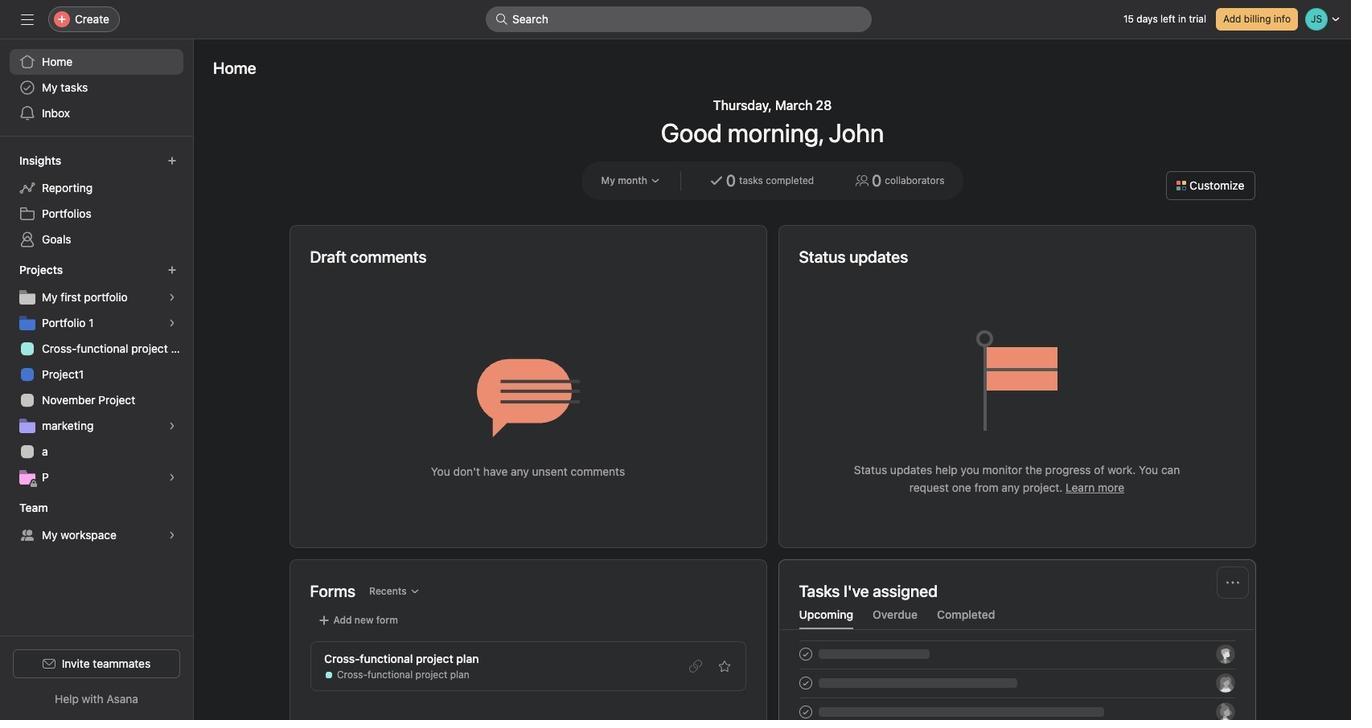 Task type: describe. For each thing, give the bounding box(es) containing it.
add to favorites image
[[718, 660, 731, 673]]

insights element
[[0, 146, 193, 256]]

see details, my first portfolio image
[[167, 293, 177, 302]]

see details, p image
[[167, 473, 177, 483]]

new insights image
[[167, 156, 177, 166]]

see details, portfolio 1 image
[[167, 319, 177, 328]]

new project or portfolio image
[[167, 265, 177, 275]]

hide sidebar image
[[21, 13, 34, 26]]

global element
[[0, 39, 193, 136]]

see details, marketing image
[[167, 422, 177, 431]]

projects element
[[0, 256, 193, 494]]

teams element
[[0, 494, 193, 552]]



Task type: locate. For each thing, give the bounding box(es) containing it.
prominent image
[[496, 13, 508, 26]]

copy form link image
[[689, 660, 702, 673]]

actions image
[[1226, 577, 1239, 590]]

list box
[[486, 6, 872, 32]]

see details, my workspace image
[[167, 531, 177, 541]]



Task type: vqa. For each thing, say whether or not it's contained in the screenshot.
Add to favorites icon
yes



